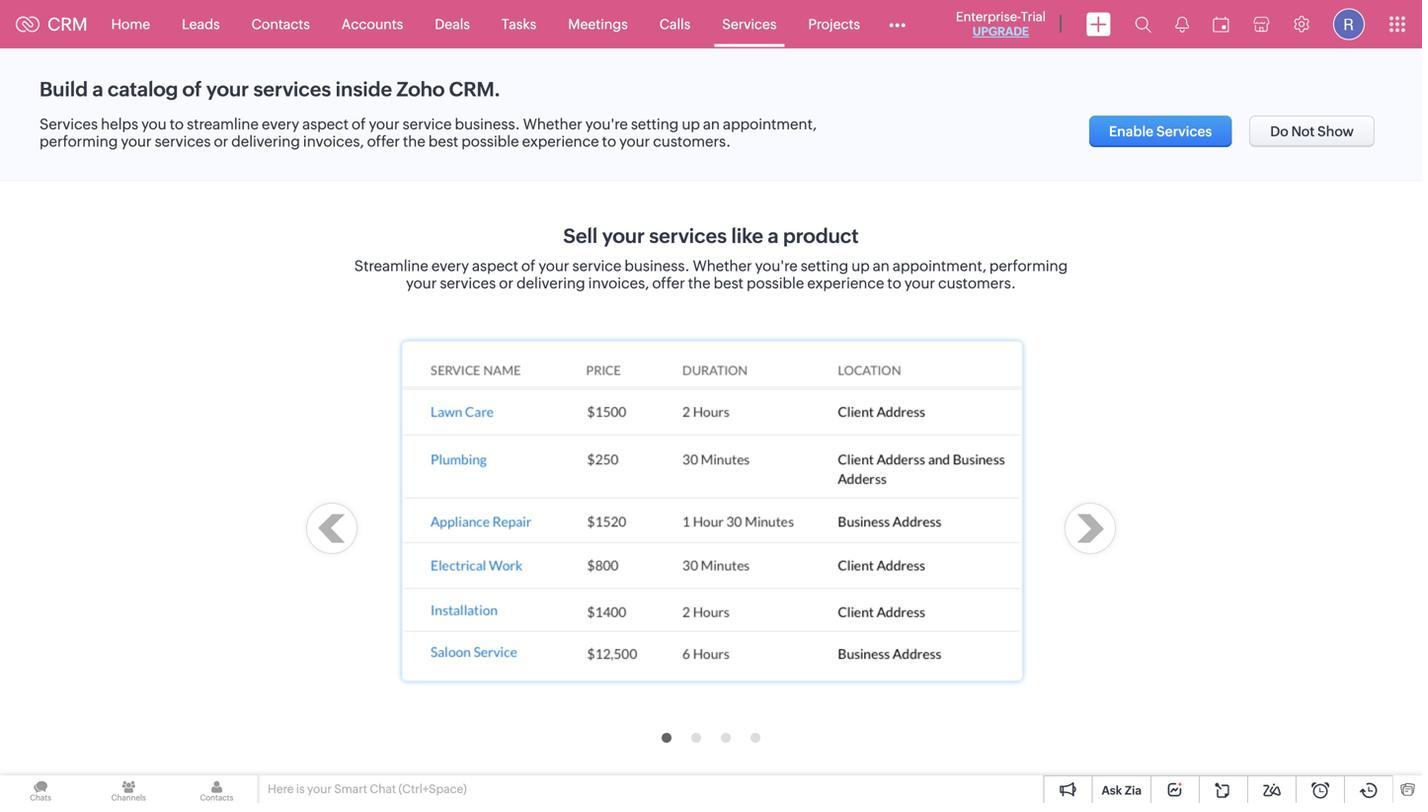Task type: locate. For each thing, give the bounding box(es) containing it.
service
[[403, 116, 452, 133], [572, 257, 622, 275]]

services right calls link
[[722, 16, 777, 32]]

1 vertical spatial of
[[352, 116, 366, 133]]

0 vertical spatial aspect
[[302, 116, 349, 133]]

0 horizontal spatial service
[[403, 116, 452, 133]]

services right streamline
[[440, 275, 496, 292]]

or
[[214, 133, 228, 150], [499, 275, 514, 292]]

0 horizontal spatial customers.
[[653, 133, 731, 150]]

not
[[1292, 123, 1315, 139]]

invoices,
[[303, 133, 364, 150], [588, 275, 649, 292]]

appointment,
[[723, 116, 817, 133], [893, 257, 987, 275]]

0 horizontal spatial or
[[214, 133, 228, 150]]

meetings link
[[552, 0, 644, 48]]

0 horizontal spatial a
[[92, 78, 103, 101]]

1 horizontal spatial setting
[[801, 257, 849, 275]]

a inside sell your services like a product streamline every aspect of your service business. whether you're setting up an appointment, performing your services or delivering invoices, offer the best possible experience to your customers.
[[768, 225, 779, 247]]

1 vertical spatial business.
[[625, 257, 690, 275]]

0 horizontal spatial you're
[[586, 116, 628, 133]]

experience inside the services helps you to streamline every aspect of your service business. whether you're setting up an appointment, performing your services or delivering invoices, offer the best possible experience to your customers.
[[522, 133, 599, 150]]

delivering down the build a catalog of your services inside zoho crm.
[[231, 133, 300, 150]]

tasks link
[[486, 0, 552, 48]]

your
[[206, 78, 249, 101], [369, 116, 400, 133], [121, 133, 152, 150], [619, 133, 650, 150], [602, 225, 645, 247], [539, 257, 569, 275], [406, 275, 437, 292], [905, 275, 935, 292], [307, 782, 332, 796]]

1 vertical spatial invoices,
[[588, 275, 649, 292]]

service list image
[[389, 326, 1033, 695]]

1 horizontal spatial you're
[[755, 257, 798, 275]]

0 vertical spatial whether
[[523, 116, 583, 133]]

0 horizontal spatial whether
[[523, 116, 583, 133]]

1 vertical spatial best
[[714, 275, 744, 292]]

1 vertical spatial a
[[768, 225, 779, 247]]

best down the zoho on the left of page
[[429, 133, 459, 150]]

of inside the services helps you to streamline every aspect of your service business. whether you're setting up an appointment, performing your services or delivering invoices, offer the best possible experience to your customers.
[[352, 116, 366, 133]]

build
[[40, 78, 88, 101]]

1 vertical spatial appointment,
[[893, 257, 987, 275]]

0 vertical spatial or
[[214, 133, 228, 150]]

1 horizontal spatial experience
[[807, 275, 884, 292]]

every
[[262, 116, 299, 133], [432, 257, 469, 275]]

experience up sell
[[522, 133, 599, 150]]

0 vertical spatial every
[[262, 116, 299, 133]]

0 vertical spatial possible
[[461, 133, 519, 150]]

services down contacts
[[253, 78, 331, 101]]

0 horizontal spatial of
[[182, 78, 202, 101]]

1 horizontal spatial a
[[768, 225, 779, 247]]

invoices, down sell
[[588, 275, 649, 292]]

chats image
[[0, 775, 81, 803]]

every inside the services helps you to streamline every aspect of your service business. whether you're setting up an appointment, performing your services or delivering invoices, offer the best possible experience to your customers.
[[262, 116, 299, 133]]

1 vertical spatial aspect
[[472, 257, 518, 275]]

aspect
[[302, 116, 349, 133], [472, 257, 518, 275]]

the
[[403, 133, 426, 150], [688, 275, 711, 292]]

setting
[[631, 116, 679, 133], [801, 257, 849, 275]]

of
[[182, 78, 202, 101], [352, 116, 366, 133], [521, 257, 536, 275]]

services down build
[[40, 116, 98, 133]]

0 vertical spatial up
[[682, 116, 700, 133]]

1 vertical spatial service
[[572, 257, 622, 275]]

do
[[1270, 123, 1289, 139]]

performing
[[40, 133, 118, 150], [990, 257, 1068, 275]]

1 horizontal spatial whether
[[693, 257, 752, 275]]

appointment, inside the services helps you to streamline every aspect of your service business. whether you're setting up an appointment, performing your services or delivering invoices, offer the best possible experience to your customers.
[[723, 116, 817, 133]]

0 vertical spatial offer
[[367, 133, 400, 150]]

possible down like
[[747, 275, 804, 292]]

0 vertical spatial performing
[[40, 133, 118, 150]]

1 vertical spatial delivering
[[517, 275, 585, 292]]

setting inside the services helps you to streamline every aspect of your service business. whether you're setting up an appointment, performing your services or delivering invoices, offer the best possible experience to your customers.
[[631, 116, 679, 133]]

0 horizontal spatial aspect
[[302, 116, 349, 133]]

1 vertical spatial or
[[499, 275, 514, 292]]

tasks
[[502, 16, 537, 32]]

1 horizontal spatial aspect
[[472, 257, 518, 275]]

delivering
[[231, 133, 300, 150], [517, 275, 585, 292]]

business. inside the services helps you to streamline every aspect of your service business. whether you're setting up an appointment, performing your services or delivering invoices, offer the best possible experience to your customers.
[[455, 116, 520, 133]]

2 horizontal spatial of
[[521, 257, 536, 275]]

possible inside sell your services like a product streamline every aspect of your service business. whether you're setting up an appointment, performing your services or delivering invoices, offer the best possible experience to your customers.
[[747, 275, 804, 292]]

0 horizontal spatial performing
[[40, 133, 118, 150]]

0 horizontal spatial best
[[429, 133, 459, 150]]

best inside the services helps you to streamline every aspect of your service business. whether you're setting up an appointment, performing your services or delivering invoices, offer the best possible experience to your customers.
[[429, 133, 459, 150]]

you're
[[586, 116, 628, 133], [755, 257, 798, 275]]

every down the build a catalog of your services inside zoho crm.
[[262, 116, 299, 133]]

the inside sell your services like a product streamline every aspect of your service business. whether you're setting up an appointment, performing your services or delivering invoices, offer the best possible experience to your customers.
[[688, 275, 711, 292]]

calls
[[660, 16, 691, 32]]

1 vertical spatial possible
[[747, 275, 804, 292]]

0 horizontal spatial an
[[703, 116, 720, 133]]

0 vertical spatial an
[[703, 116, 720, 133]]

whether inside sell your services like a product streamline every aspect of your service business. whether you're setting up an appointment, performing your services or delivering invoices, offer the best possible experience to your customers.
[[693, 257, 752, 275]]

0 vertical spatial service
[[403, 116, 452, 133]]

sell
[[563, 225, 598, 247]]

2 horizontal spatial to
[[887, 275, 902, 292]]

services
[[722, 16, 777, 32], [40, 116, 98, 133], [1157, 123, 1212, 139]]

an
[[703, 116, 720, 133], [873, 257, 890, 275]]

delivering inside the services helps you to streamline every aspect of your service business. whether you're setting up an appointment, performing your services or delivering invoices, offer the best possible experience to your customers.
[[231, 133, 300, 150]]

accounts link
[[326, 0, 419, 48]]

0 vertical spatial setting
[[631, 116, 679, 133]]

0 horizontal spatial offer
[[367, 133, 400, 150]]

crm link
[[16, 14, 87, 34]]

services right helps
[[155, 133, 211, 150]]

1 horizontal spatial the
[[688, 275, 711, 292]]

trial
[[1021, 9, 1046, 24]]

1 horizontal spatial performing
[[990, 257, 1068, 275]]

every right streamline
[[432, 257, 469, 275]]

best down like
[[714, 275, 744, 292]]

0 vertical spatial you're
[[586, 116, 628, 133]]

1 horizontal spatial invoices,
[[588, 275, 649, 292]]

of inside sell your services like a product streamline every aspect of your service business. whether you're setting up an appointment, performing your services or delivering invoices, offer the best possible experience to your customers.
[[521, 257, 536, 275]]

invoices, inside sell your services like a product streamline every aspect of your service business. whether you're setting up an appointment, performing your services or delivering invoices, offer the best possible experience to your customers.
[[588, 275, 649, 292]]

meetings
[[568, 16, 628, 32]]

0 vertical spatial the
[[403, 133, 426, 150]]

to
[[170, 116, 184, 133], [602, 133, 616, 150], [887, 275, 902, 292]]

1 horizontal spatial best
[[714, 275, 744, 292]]

0 vertical spatial delivering
[[231, 133, 300, 150]]

best
[[429, 133, 459, 150], [714, 275, 744, 292]]

to inside sell your services like a product streamline every aspect of your service business. whether you're setting up an appointment, performing your services or delivering invoices, offer the best possible experience to your customers.
[[887, 275, 902, 292]]

0 vertical spatial appointment,
[[723, 116, 817, 133]]

0 horizontal spatial every
[[262, 116, 299, 133]]

1 vertical spatial customers.
[[938, 275, 1016, 292]]

1 horizontal spatial delivering
[[517, 275, 585, 292]]

enterprise-
[[956, 9, 1021, 24]]

is
[[296, 782, 305, 796]]

1 vertical spatial up
[[852, 257, 870, 275]]

accounts
[[342, 16, 403, 32]]

1 vertical spatial an
[[873, 257, 890, 275]]

1 horizontal spatial or
[[499, 275, 514, 292]]

service down sell
[[572, 257, 622, 275]]

0 horizontal spatial setting
[[631, 116, 679, 133]]

1 horizontal spatial possible
[[747, 275, 804, 292]]

services left like
[[649, 225, 727, 247]]

0 vertical spatial best
[[429, 133, 459, 150]]

1 vertical spatial every
[[432, 257, 469, 275]]

invoices, inside the services helps you to streamline every aspect of your service business. whether you're setting up an appointment, performing your services or delivering invoices, offer the best possible experience to your customers.
[[303, 133, 364, 150]]

services inside the services helps you to streamline every aspect of your service business. whether you're setting up an appointment, performing your services or delivering invoices, offer the best possible experience to your customers.
[[40, 116, 98, 133]]

contacts image
[[176, 775, 257, 803]]

crm
[[47, 14, 87, 34]]

up
[[682, 116, 700, 133], [852, 257, 870, 275]]

1 horizontal spatial up
[[852, 257, 870, 275]]

appointment, inside sell your services like a product streamline every aspect of your service business. whether you're setting up an appointment, performing your services or delivering invoices, offer the best possible experience to your customers.
[[893, 257, 987, 275]]

service down the zoho on the left of page
[[403, 116, 452, 133]]

a right like
[[768, 225, 779, 247]]

streamline
[[354, 257, 429, 275]]

a
[[92, 78, 103, 101], [768, 225, 779, 247]]

leads link
[[166, 0, 236, 48]]

1 vertical spatial setting
[[801, 257, 849, 275]]

1 vertical spatial performing
[[990, 257, 1068, 275]]

the inside the services helps you to streamline every aspect of your service business. whether you're setting up an appointment, performing your services or delivering invoices, offer the best possible experience to your customers.
[[403, 133, 426, 150]]

a right build
[[92, 78, 103, 101]]

0 horizontal spatial delivering
[[231, 133, 300, 150]]

0 vertical spatial experience
[[522, 133, 599, 150]]

2 vertical spatial of
[[521, 257, 536, 275]]

service inside the services helps you to streamline every aspect of your service business. whether you're setting up an appointment, performing your services or delivering invoices, offer the best possible experience to your customers.
[[403, 116, 452, 133]]

1 vertical spatial you're
[[755, 257, 798, 275]]

1 horizontal spatial every
[[432, 257, 469, 275]]

possible inside the services helps you to streamline every aspect of your service business. whether you're setting up an appointment, performing your services or delivering invoices, offer the best possible experience to your customers.
[[461, 133, 519, 150]]

1 horizontal spatial services
[[722, 16, 777, 32]]

0 vertical spatial invoices,
[[303, 133, 364, 150]]

offer inside sell your services like a product streamline every aspect of your service business. whether you're setting up an appointment, performing your services or delivering invoices, offer the best possible experience to your customers.
[[652, 275, 685, 292]]

search image
[[1135, 16, 1152, 33]]

0 horizontal spatial up
[[682, 116, 700, 133]]

catalog
[[108, 78, 178, 101]]

1 vertical spatial whether
[[693, 257, 752, 275]]

delivering down sell
[[517, 275, 585, 292]]

1 horizontal spatial service
[[572, 257, 622, 275]]

contacts link
[[236, 0, 326, 48]]

experience
[[522, 133, 599, 150], [807, 275, 884, 292]]

an inside the services helps you to streamline every aspect of your service business. whether you're setting up an appointment, performing your services or delivering invoices, offer the best possible experience to your customers.
[[703, 116, 720, 133]]

0 vertical spatial customers.
[[653, 133, 731, 150]]

business. inside sell your services like a product streamline every aspect of your service business. whether you're setting up an appointment, performing your services or delivering invoices, offer the best possible experience to your customers.
[[625, 257, 690, 275]]

projects link
[[793, 0, 876, 48]]

offer
[[367, 133, 400, 150], [652, 275, 685, 292]]

possible down crm.
[[461, 133, 519, 150]]

whether
[[523, 116, 583, 133], [693, 257, 752, 275]]

1 horizontal spatial an
[[873, 257, 890, 275]]

0 horizontal spatial the
[[403, 133, 426, 150]]

leads
[[182, 16, 220, 32]]

services inside services link
[[722, 16, 777, 32]]

contacts
[[251, 16, 310, 32]]

services for services
[[722, 16, 777, 32]]

0 horizontal spatial experience
[[522, 133, 599, 150]]

0 horizontal spatial business.
[[455, 116, 520, 133]]

profile image
[[1333, 8, 1365, 40]]

services right enable
[[1157, 123, 1212, 139]]

signals image
[[1175, 16, 1189, 33]]

1 horizontal spatial business.
[[625, 257, 690, 275]]

1 horizontal spatial customers.
[[938, 275, 1016, 292]]

services link
[[706, 0, 793, 48]]

zia
[[1125, 784, 1142, 797]]

enable services
[[1109, 123, 1212, 139]]

best inside sell your services like a product streamline every aspect of your service business. whether you're setting up an appointment, performing your services or delivering invoices, offer the best possible experience to your customers.
[[714, 275, 744, 292]]

1 vertical spatial the
[[688, 275, 711, 292]]

possible
[[461, 133, 519, 150], [747, 275, 804, 292]]

customers. inside the services helps you to streamline every aspect of your service business. whether you're setting up an appointment, performing your services or delivering invoices, offer the best possible experience to your customers.
[[653, 133, 731, 150]]

0 horizontal spatial services
[[40, 116, 98, 133]]

services
[[253, 78, 331, 101], [155, 133, 211, 150], [649, 225, 727, 247], [440, 275, 496, 292]]

1 horizontal spatial of
[[352, 116, 366, 133]]

1 vertical spatial offer
[[652, 275, 685, 292]]

2 horizontal spatial services
[[1157, 123, 1212, 139]]

1 vertical spatial experience
[[807, 275, 884, 292]]

1 horizontal spatial appointment,
[[893, 257, 987, 275]]

customers.
[[653, 133, 731, 150], [938, 275, 1016, 292]]

chat
[[370, 782, 396, 796]]

1 horizontal spatial offer
[[652, 275, 685, 292]]

invoices, down inside
[[303, 133, 364, 150]]

0 vertical spatial business.
[[455, 116, 520, 133]]

upgrade
[[973, 25, 1029, 38]]

experience down the product
[[807, 275, 884, 292]]

0 horizontal spatial appointment,
[[723, 116, 817, 133]]

business.
[[455, 116, 520, 133], [625, 257, 690, 275]]

0 horizontal spatial possible
[[461, 133, 519, 150]]

here
[[268, 782, 294, 796]]

1 horizontal spatial to
[[602, 133, 616, 150]]

0 vertical spatial of
[[182, 78, 202, 101]]

0 horizontal spatial invoices,
[[303, 133, 364, 150]]



Task type: describe. For each thing, give the bounding box(es) containing it.
(ctrl+space)
[[399, 782, 467, 796]]

home link
[[95, 0, 166, 48]]

do not show
[[1270, 123, 1354, 139]]

search element
[[1123, 0, 1164, 48]]

0 horizontal spatial to
[[170, 116, 184, 133]]

services inside the services helps you to streamline every aspect of your service business. whether you're setting up an appointment, performing your services or delivering invoices, offer the best possible experience to your customers.
[[155, 133, 211, 150]]

every inside sell your services like a product streamline every aspect of your service business. whether you're setting up an appointment, performing your services or delivering invoices, offer the best possible experience to your customers.
[[432, 257, 469, 275]]

services inside enable services 'button'
[[1157, 123, 1212, 139]]

experience inside sell your services like a product streamline every aspect of your service business. whether you're setting up an appointment, performing your services or delivering invoices, offer the best possible experience to your customers.
[[807, 275, 884, 292]]

or inside the services helps you to streamline every aspect of your service business. whether you're setting up an appointment, performing your services or delivering invoices, offer the best possible experience to your customers.
[[214, 133, 228, 150]]

profile element
[[1322, 0, 1377, 48]]

channels image
[[88, 775, 169, 803]]

calendar image
[[1213, 16, 1230, 32]]

here is your smart chat (ctrl+space)
[[268, 782, 467, 796]]

enable
[[1109, 123, 1154, 139]]

setting inside sell your services like a product streamline every aspect of your service business. whether you're setting up an appointment, performing your services or delivering invoices, offer the best possible experience to your customers.
[[801, 257, 849, 275]]

up inside sell your services like a product streamline every aspect of your service business. whether you're setting up an appointment, performing your services or delivering invoices, offer the best possible experience to your customers.
[[852, 257, 870, 275]]

Other Modules field
[[876, 8, 919, 40]]

deals
[[435, 16, 470, 32]]

like
[[731, 225, 764, 247]]

services for services helps you to streamline every aspect of your service business. whether you're setting up an appointment, performing your services or delivering invoices, offer the best possible experience to your customers.
[[40, 116, 98, 133]]

services helps you to streamline every aspect of your service business. whether you're setting up an appointment, performing your services or delivering invoices, offer the best possible experience to your customers.
[[40, 116, 817, 150]]

deals link
[[419, 0, 486, 48]]

performing inside sell your services like a product streamline every aspect of your service business. whether you're setting up an appointment, performing your services or delivering invoices, offer the best possible experience to your customers.
[[990, 257, 1068, 275]]

sell your services like a product streamline every aspect of your service business. whether you're setting up an appointment, performing your services or delivering invoices, offer the best possible experience to your customers.
[[354, 225, 1068, 292]]

0 vertical spatial a
[[92, 78, 103, 101]]

you're inside sell your services like a product streamline every aspect of your service business. whether you're setting up an appointment, performing your services or delivering invoices, offer the best possible experience to your customers.
[[755, 257, 798, 275]]

whether inside the services helps you to streamline every aspect of your service business. whether you're setting up an appointment, performing your services or delivering invoices, offer the best possible experience to your customers.
[[523, 116, 583, 133]]

create menu image
[[1087, 12, 1111, 36]]

you're inside the services helps you to streamline every aspect of your service business. whether you're setting up an appointment, performing your services or delivering invoices, offer the best possible experience to your customers.
[[586, 116, 628, 133]]

show
[[1318, 123, 1354, 139]]

signals element
[[1164, 0, 1201, 48]]

projects
[[808, 16, 860, 32]]

logo image
[[16, 16, 40, 32]]

up inside the services helps you to streamline every aspect of your service business. whether you're setting up an appointment, performing your services or delivering invoices, offer the best possible experience to your customers.
[[682, 116, 700, 133]]

an inside sell your services like a product streamline every aspect of your service business. whether you're setting up an appointment, performing your services or delivering invoices, offer the best possible experience to your customers.
[[873, 257, 890, 275]]

calls link
[[644, 0, 706, 48]]

aspect inside the services helps you to streamline every aspect of your service business. whether you're setting up an appointment, performing your services or delivering invoices, offer the best possible experience to your customers.
[[302, 116, 349, 133]]

customers. inside sell your services like a product streamline every aspect of your service business. whether you're setting up an appointment, performing your services or delivering invoices, offer the best possible experience to your customers.
[[938, 275, 1016, 292]]

build a catalog of your services inside zoho crm.
[[40, 78, 501, 101]]

home
[[111, 16, 150, 32]]

do not show button
[[1250, 116, 1375, 147]]

or inside sell your services like a product streamline every aspect of your service business. whether you're setting up an appointment, performing your services or delivering invoices, offer the best possible experience to your customers.
[[499, 275, 514, 292]]

zoho
[[397, 78, 445, 101]]

offer inside the services helps you to streamline every aspect of your service business. whether you're setting up an appointment, performing your services or delivering invoices, offer the best possible experience to your customers.
[[367, 133, 400, 150]]

aspect inside sell your services like a product streamline every aspect of your service business. whether you're setting up an appointment, performing your services or delivering invoices, offer the best possible experience to your customers.
[[472, 257, 518, 275]]

inside
[[335, 78, 392, 101]]

delivering inside sell your services like a product streamline every aspect of your service business. whether you're setting up an appointment, performing your services or delivering invoices, offer the best possible experience to your customers.
[[517, 275, 585, 292]]

smart
[[334, 782, 367, 796]]

ask
[[1102, 784, 1122, 797]]

you
[[141, 116, 167, 133]]

create menu element
[[1075, 0, 1123, 48]]

crm.
[[449, 78, 501, 101]]

helps
[[101, 116, 138, 133]]

streamline
[[187, 116, 259, 133]]

enterprise-trial upgrade
[[956, 9, 1046, 38]]

product
[[783, 225, 859, 247]]

service inside sell your services like a product streamline every aspect of your service business. whether you're setting up an appointment, performing your services or delivering invoices, offer the best possible experience to your customers.
[[572, 257, 622, 275]]

ask zia
[[1102, 784, 1142, 797]]

performing inside the services helps you to streamline every aspect of your service business. whether you're setting up an appointment, performing your services or delivering invoices, offer the best possible experience to your customers.
[[40, 133, 118, 150]]

enable services button
[[1089, 116, 1232, 147]]



Task type: vqa. For each thing, say whether or not it's contained in the screenshot.
Services corresponding to Services
yes



